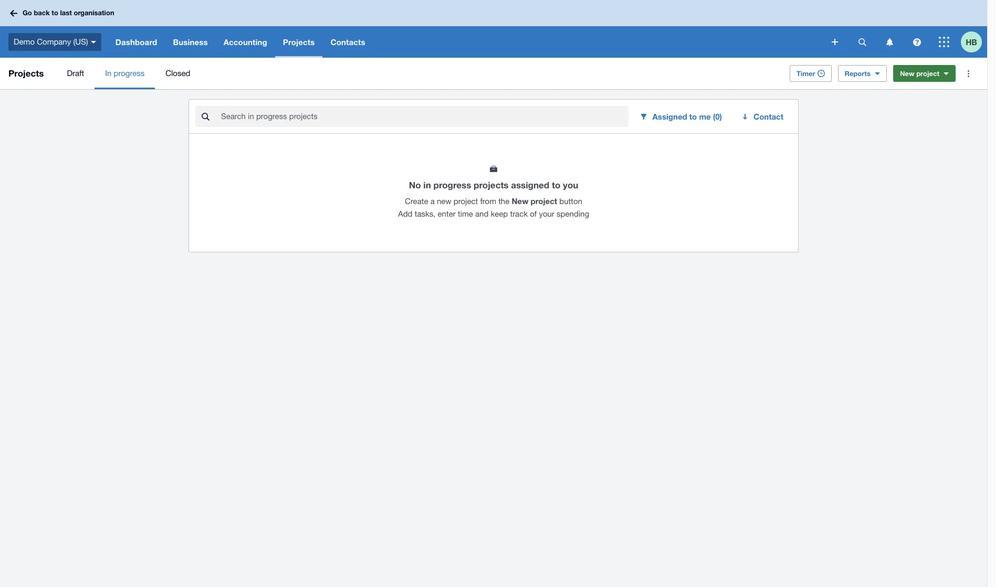 Task type: locate. For each thing, give the bounding box(es) containing it.
2 horizontal spatial to
[[690, 112, 697, 121]]

to left last
[[52, 9, 58, 17]]

to left me
[[690, 112, 697, 121]]

dashboard link
[[108, 26, 165, 58]]

projects inside projects "dropdown button"
[[283, 37, 315, 47]]

keep
[[491, 210, 508, 219]]

projects left contacts dropdown button
[[283, 37, 315, 47]]

demo company (us)
[[14, 37, 88, 46]]

projects down demo
[[8, 68, 44, 79]]

in
[[105, 69, 112, 78]]

timer button
[[790, 65, 832, 82]]

1 vertical spatial to
[[690, 112, 697, 121]]

dashboard
[[115, 37, 157, 47]]

assigned
[[511, 180, 550, 191]]

contacts
[[331, 37, 365, 47]]

navigation
[[108, 26, 825, 58]]

0 horizontal spatial new
[[512, 196, 529, 206]]

new inside popup button
[[900, 69, 915, 78]]

your
[[539, 210, 555, 219]]

project
[[917, 69, 940, 78], [531, 196, 557, 206], [454, 197, 478, 206]]

business button
[[165, 26, 216, 58]]

draft
[[67, 69, 84, 78]]

new up track
[[512, 196, 529, 206]]

1 vertical spatial new
[[512, 196, 529, 206]]

1 horizontal spatial to
[[552, 180, 561, 191]]

progress up new
[[434, 180, 471, 191]]

a
[[431, 197, 435, 206]]

new inside create a new project from the new project button add tasks, enter time and keep track of your spending
[[512, 196, 529, 206]]

timer
[[797, 69, 815, 78]]

of
[[530, 210, 537, 219]]

to inside assigned to me (0) popup button
[[690, 112, 697, 121]]

1 horizontal spatial svg image
[[91, 41, 96, 43]]

new right reports popup button
[[900, 69, 915, 78]]

0 horizontal spatial project
[[454, 197, 478, 206]]

0 vertical spatial new
[[900, 69, 915, 78]]

svg image
[[939, 37, 950, 47], [859, 38, 866, 46], [913, 38, 921, 46], [832, 39, 838, 45]]

svg image
[[10, 10, 17, 17], [886, 38, 893, 46], [91, 41, 96, 43]]

1 horizontal spatial project
[[531, 196, 557, 206]]

1 horizontal spatial projects
[[283, 37, 315, 47]]

hb button
[[961, 26, 987, 58]]

0 horizontal spatial to
[[52, 9, 58, 17]]

2 horizontal spatial svg image
[[886, 38, 893, 46]]

back
[[34, 9, 50, 17]]

svg image left go in the left of the page
[[10, 10, 17, 17]]

svg image right (us)
[[91, 41, 96, 43]]

Search in progress projects search field
[[220, 107, 629, 127]]

last
[[60, 9, 72, 17]]

new
[[437, 197, 452, 206]]

reports
[[845, 69, 871, 78]]

new
[[900, 69, 915, 78], [512, 196, 529, 206]]

contacts button
[[323, 26, 373, 58]]

project up your
[[531, 196, 557, 206]]

0 horizontal spatial progress
[[114, 69, 145, 78]]

projects
[[474, 180, 509, 191]]

progress
[[114, 69, 145, 78], [434, 180, 471, 191]]

and
[[475, 210, 489, 219]]

2 horizontal spatial project
[[917, 69, 940, 78]]

progress right 'in'
[[114, 69, 145, 78]]

accounting
[[224, 37, 267, 47]]

0 vertical spatial to
[[52, 9, 58, 17]]

1 horizontal spatial new
[[900, 69, 915, 78]]

2 vertical spatial to
[[552, 180, 561, 191]]

to inside the go back to last organisation link
[[52, 9, 58, 17]]

company
[[37, 37, 71, 46]]

1 vertical spatial progress
[[434, 180, 471, 191]]

svg image up reports popup button
[[886, 38, 893, 46]]

the
[[499, 197, 510, 206]]

banner
[[0, 0, 987, 58]]

to
[[52, 9, 58, 17], [690, 112, 697, 121], [552, 180, 561, 191]]

contact button
[[735, 106, 792, 127]]

svg image inside the go back to last organisation link
[[10, 10, 17, 17]]

contact
[[754, 112, 784, 121]]

projects
[[283, 37, 315, 47], [8, 68, 44, 79]]

0 vertical spatial projects
[[283, 37, 315, 47]]

reports button
[[838, 65, 887, 82]]

assigned to me (0)
[[653, 112, 722, 121]]

project up time
[[454, 197, 478, 206]]

navigation containing dashboard
[[108, 26, 825, 58]]

0 vertical spatial progress
[[114, 69, 145, 78]]

go back to last organisation
[[23, 9, 114, 17]]

project left more options image
[[917, 69, 940, 78]]

0 horizontal spatial projects
[[8, 68, 44, 79]]

closed
[[166, 69, 190, 78]]

to left "you"
[[552, 180, 561, 191]]

assigned
[[653, 112, 687, 121]]

0 horizontal spatial svg image
[[10, 10, 17, 17]]

banner containing hb
[[0, 0, 987, 58]]

tasks,
[[415, 210, 436, 219]]



Task type: vqa. For each thing, say whether or not it's contained in the screenshot.
progress
yes



Task type: describe. For each thing, give the bounding box(es) containing it.
create
[[405, 197, 428, 206]]

accounting button
[[216, 26, 275, 58]]

enter
[[438, 210, 456, 219]]

time
[[458, 210, 473, 219]]

business
[[173, 37, 208, 47]]

more options image
[[958, 63, 979, 84]]

in progress link
[[95, 58, 155, 89]]

draft link
[[56, 58, 95, 89]]

create a new project from the new project button add tasks, enter time and keep track of your spending
[[398, 196, 589, 219]]

1 vertical spatial projects
[[8, 68, 44, 79]]

demo company (us) button
[[0, 26, 108, 58]]

track
[[510, 210, 528, 219]]

no in progress projects assigned to you
[[409, 180, 578, 191]]

project inside popup button
[[917, 69, 940, 78]]

(us)
[[73, 37, 88, 46]]

spending
[[557, 210, 589, 219]]

closed link
[[155, 58, 201, 89]]

no
[[409, 180, 421, 191]]

progress inside in progress link
[[114, 69, 145, 78]]

1 horizontal spatial progress
[[434, 180, 471, 191]]

assigned to me (0) button
[[633, 106, 731, 127]]

button
[[560, 197, 582, 206]]

you
[[563, 180, 578, 191]]

(0)
[[713, 112, 722, 121]]

organisation
[[74, 9, 114, 17]]

from
[[480, 197, 496, 206]]

new project button
[[893, 65, 956, 82]]

go
[[23, 9, 32, 17]]

hb
[[966, 37, 977, 46]]

new project
[[900, 69, 940, 78]]

in
[[424, 180, 431, 191]]

add
[[398, 210, 413, 219]]

go back to last organisation link
[[6, 4, 121, 22]]

svg image inside demo company (us) popup button
[[91, 41, 96, 43]]

in progress
[[105, 69, 145, 78]]

demo
[[14, 37, 35, 46]]

me
[[699, 112, 711, 121]]

projects button
[[275, 26, 323, 58]]



